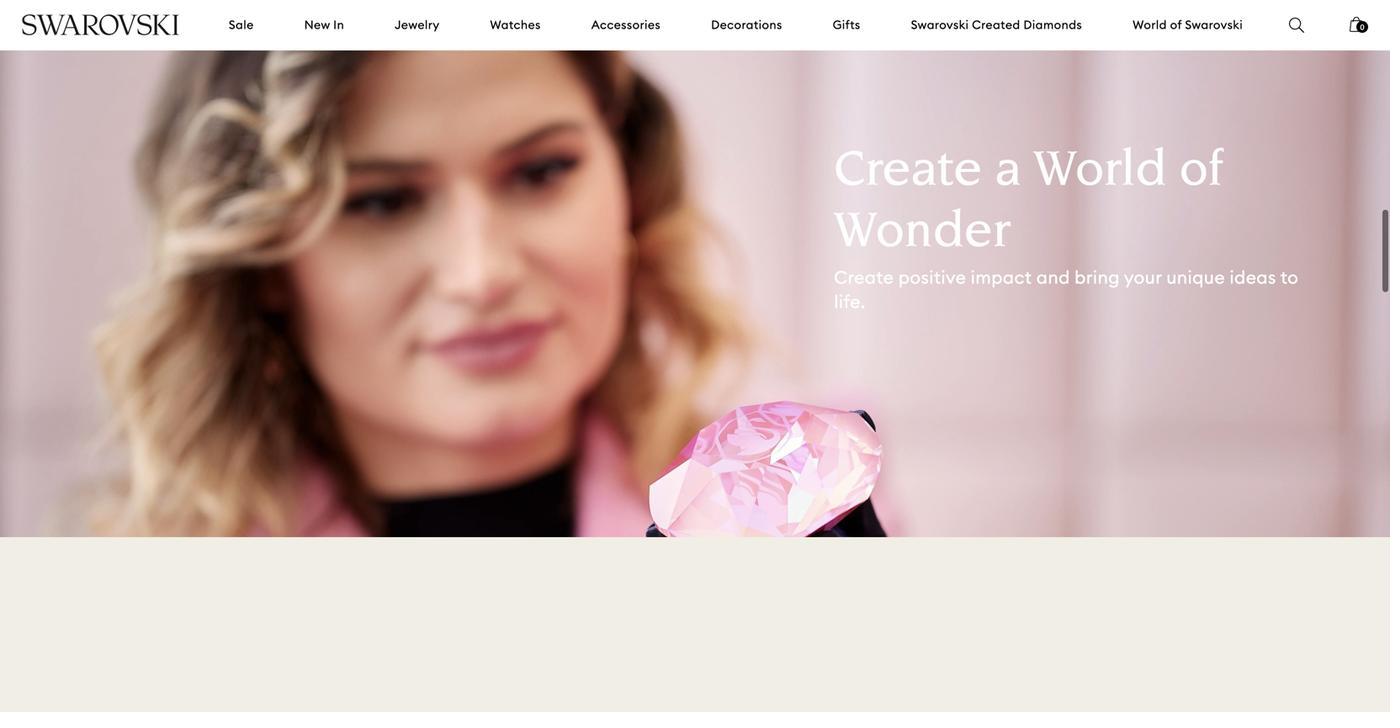 Task type: locate. For each thing, give the bounding box(es) containing it.
swarovski created diamonds link
[[911, 17, 1082, 33]]

swarovski left created
[[911, 17, 969, 32]]

watches link
[[490, 17, 541, 33]]

new in
[[304, 17, 344, 32]]

created
[[972, 17, 1020, 32]]

1 vertical spatial of
[[1180, 147, 1222, 198]]

your
[[1124, 266, 1162, 288]]

new
[[304, 17, 330, 32]]

world inside create a world of wonder create positive impact and bring your unique ideas to life.
[[1034, 147, 1167, 198]]

0 link
[[1350, 15, 1368, 44]]

new in link
[[304, 17, 344, 33]]

1 horizontal spatial swarovski
[[1185, 17, 1243, 32]]

world
[[1133, 17, 1167, 32], [1034, 147, 1167, 198]]

swarovski image
[[21, 14, 180, 36]]

life.
[[834, 291, 866, 313]]

of
[[1170, 17, 1182, 32], [1180, 147, 1222, 198]]

sale
[[229, 17, 254, 32]]

accessories link
[[591, 17, 661, 33]]

positive
[[898, 266, 966, 288]]

swarovski
[[911, 17, 969, 32], [1185, 17, 1243, 32]]

world of swarovski
[[1133, 17, 1243, 32]]

and
[[1036, 266, 1070, 288]]

search image image
[[1289, 18, 1304, 33]]

gifts link
[[833, 17, 861, 33]]

1 create from the top
[[834, 147, 982, 198]]

0
[[1360, 23, 1364, 32]]

create up wonder
[[834, 147, 982, 198]]

swarovski left "search image"
[[1185, 17, 1243, 32]]

0 vertical spatial create
[[834, 147, 982, 198]]

world of swarovski link
[[1133, 17, 1243, 33]]

1 vertical spatial world
[[1034, 147, 1167, 198]]

create up life.
[[834, 266, 894, 288]]

create a world of wonder create positive impact and bring your unique ideas to life.
[[834, 147, 1299, 313]]

create
[[834, 147, 982, 198], [834, 266, 894, 288]]

0 horizontal spatial swarovski
[[911, 17, 969, 32]]

decorations link
[[711, 17, 782, 33]]

in
[[333, 17, 344, 32]]

1 vertical spatial create
[[834, 266, 894, 288]]



Task type: vqa. For each thing, say whether or not it's contained in the screenshot.
New
yes



Task type: describe. For each thing, give the bounding box(es) containing it.
diamonds
[[1024, 17, 1082, 32]]

2 swarovski from the left
[[1185, 17, 1243, 32]]

1 swarovski from the left
[[911, 17, 969, 32]]

swarovski created diamonds
[[911, 17, 1082, 32]]

decorations
[[711, 17, 782, 32]]

sale link
[[229, 17, 254, 33]]

to
[[1281, 266, 1299, 288]]

of inside create a world of wonder create positive impact and bring your unique ideas to life.
[[1180, 147, 1222, 198]]

accessories
[[591, 17, 661, 32]]

watches
[[490, 17, 541, 32]]

wonder
[[834, 209, 1010, 260]]

bring
[[1075, 266, 1120, 288]]

jewelry
[[395, 17, 440, 32]]

0 vertical spatial world
[[1133, 17, 1167, 32]]

unique
[[1166, 266, 1225, 288]]

2 create from the top
[[834, 266, 894, 288]]

cart-mobile image image
[[1350, 17, 1363, 32]]

a
[[995, 147, 1021, 198]]

impact
[[971, 266, 1032, 288]]

jewelry link
[[395, 17, 440, 33]]

ideas
[[1230, 266, 1276, 288]]

gifts
[[833, 17, 861, 32]]

0 vertical spatial of
[[1170, 17, 1182, 32]]



